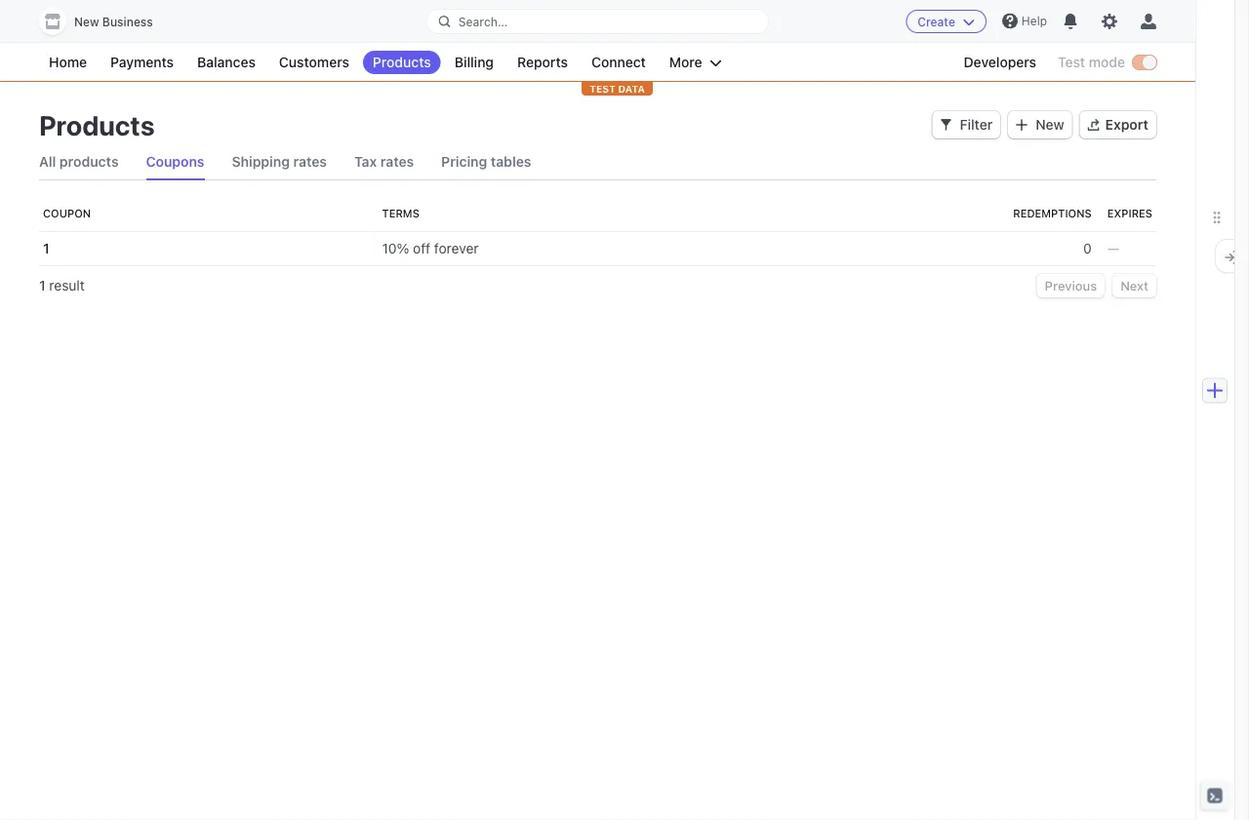 Task type: vqa. For each thing, say whether or not it's contained in the screenshot.
2nd Save from the bottom of the page
no



Task type: describe. For each thing, give the bounding box(es) containing it.
products link
[[363, 51, 441, 74]]

Search… search field
[[427, 9, 768, 34]]

all
[[39, 154, 56, 170]]

next button
[[1113, 274, 1156, 298]]

help
[[1022, 14, 1047, 28]]

pricing tables link
[[441, 144, 531, 180]]

terms
[[382, 207, 419, 220]]

test
[[1058, 54, 1085, 70]]

Search… text field
[[427, 9, 768, 34]]

svg image for new
[[1016, 119, 1028, 131]]

—
[[1107, 241, 1119, 257]]

off
[[413, 241, 430, 257]]

create button
[[906, 10, 986, 33]]

1 for 1
[[43, 241, 49, 257]]

previous
[[1045, 279, 1097, 293]]

export button
[[1080, 111, 1156, 139]]

10% off forever link
[[374, 231, 1005, 266]]

tax
[[354, 154, 377, 170]]

connect
[[591, 54, 646, 70]]

connect link
[[582, 51, 656, 74]]

tab list containing all products
[[39, 144, 1156, 181]]

billing
[[454, 54, 494, 70]]

help button
[[994, 5, 1055, 37]]

home
[[49, 54, 87, 70]]

products
[[59, 154, 119, 170]]

forever
[[434, 241, 479, 257]]

expires
[[1107, 207, 1152, 220]]

data
[[618, 83, 645, 94]]

next
[[1120, 279, 1149, 293]]

export
[[1105, 117, 1149, 133]]

10% off forever
[[382, 241, 479, 257]]

1 link
[[39, 231, 374, 266]]

1 result
[[39, 278, 85, 294]]

payments
[[110, 54, 174, 70]]

business
[[102, 15, 153, 29]]

developers
[[964, 54, 1036, 70]]

more
[[669, 54, 702, 70]]

pricing tables
[[441, 154, 531, 170]]

mode
[[1089, 54, 1125, 70]]

customers
[[279, 54, 349, 70]]

developers link
[[954, 51, 1046, 74]]

all products link
[[39, 144, 119, 180]]

coupon
[[43, 207, 91, 220]]

1 for 1 result
[[39, 278, 45, 294]]

home link
[[39, 51, 97, 74]]



Task type: locate. For each thing, give the bounding box(es) containing it.
2 svg image from the left
[[1016, 119, 1028, 131]]

more button
[[660, 51, 732, 74]]

1 left result
[[39, 278, 45, 294]]

svg image inside new link
[[1016, 119, 1028, 131]]

balances link
[[187, 51, 265, 74]]

svg image
[[940, 119, 952, 131], [1016, 119, 1028, 131]]

tab list
[[39, 144, 1156, 181]]

billing link
[[445, 51, 504, 74]]

previous button
[[1037, 274, 1105, 298]]

0 vertical spatial 1
[[43, 241, 49, 257]]

filter
[[960, 117, 993, 133]]

— link
[[1100, 231, 1156, 266]]

new
[[74, 15, 99, 29], [1036, 117, 1064, 133]]

1 vertical spatial products
[[39, 109, 155, 141]]

reports
[[517, 54, 568, 70]]

shipping
[[232, 154, 290, 170]]

coupons
[[146, 154, 204, 170]]

1 horizontal spatial rates
[[380, 154, 414, 170]]

svg image right filter at top right
[[1016, 119, 1028, 131]]

1
[[43, 241, 49, 257], [39, 278, 45, 294]]

2 rates from the left
[[380, 154, 414, 170]]

rates inside shipping rates link
[[293, 154, 327, 170]]

filter button
[[932, 111, 1000, 139]]

all products
[[39, 154, 119, 170]]

payments link
[[101, 51, 184, 74]]

rates for tax rates
[[380, 154, 414, 170]]

pricing
[[441, 154, 487, 170]]

1 vertical spatial new
[[1036, 117, 1064, 133]]

new left business
[[74, 15, 99, 29]]

1 svg image from the left
[[940, 119, 952, 131]]

1 horizontal spatial new
[[1036, 117, 1064, 133]]

0 horizontal spatial svg image
[[940, 119, 952, 131]]

new for new business
[[74, 15, 99, 29]]

products left billing
[[373, 54, 431, 70]]

redemptions
[[1013, 207, 1092, 220]]

0 link
[[1005, 231, 1100, 266]]

new business button
[[39, 8, 172, 35]]

new for new
[[1036, 117, 1064, 133]]

1 horizontal spatial svg image
[[1016, 119, 1028, 131]]

10%
[[382, 241, 409, 257]]

1 horizontal spatial products
[[373, 54, 431, 70]]

tax rates link
[[354, 144, 414, 180]]

new link
[[1008, 111, 1072, 139]]

products
[[373, 54, 431, 70], [39, 109, 155, 141]]

create
[[918, 15, 955, 28]]

new inside "button"
[[74, 15, 99, 29]]

rates right shipping
[[293, 154, 327, 170]]

reports link
[[507, 51, 578, 74]]

rates right tax
[[380, 154, 414, 170]]

svg image left filter at top right
[[940, 119, 952, 131]]

0 vertical spatial products
[[373, 54, 431, 70]]

search…
[[458, 15, 508, 28]]

coupons link
[[146, 144, 204, 180]]

shipping rates link
[[232, 144, 327, 180]]

rates for shipping rates
[[293, 154, 327, 170]]

test mode
[[1058, 54, 1125, 70]]

1 vertical spatial 1
[[39, 278, 45, 294]]

test data
[[590, 83, 645, 94]]

balances
[[197, 54, 256, 70]]

0 horizontal spatial products
[[39, 109, 155, 141]]

0 horizontal spatial new
[[74, 15, 99, 29]]

0
[[1083, 241, 1092, 257]]

products up products
[[39, 109, 155, 141]]

rates
[[293, 154, 327, 170], [380, 154, 414, 170]]

new business
[[74, 15, 153, 29]]

shipping rates
[[232, 154, 327, 170]]

tax rates
[[354, 154, 414, 170]]

1 rates from the left
[[293, 154, 327, 170]]

1 up 1 result
[[43, 241, 49, 257]]

0 vertical spatial new
[[74, 15, 99, 29]]

notifications image
[[1063, 14, 1078, 29]]

new down test
[[1036, 117, 1064, 133]]

svg image for filter
[[940, 119, 952, 131]]

result
[[49, 278, 85, 294]]

svg image inside filter popup button
[[940, 119, 952, 131]]

customers link
[[269, 51, 359, 74]]

rates inside tax rates link
[[380, 154, 414, 170]]

0 horizontal spatial rates
[[293, 154, 327, 170]]

tables
[[491, 154, 531, 170]]

test
[[590, 83, 616, 94]]



